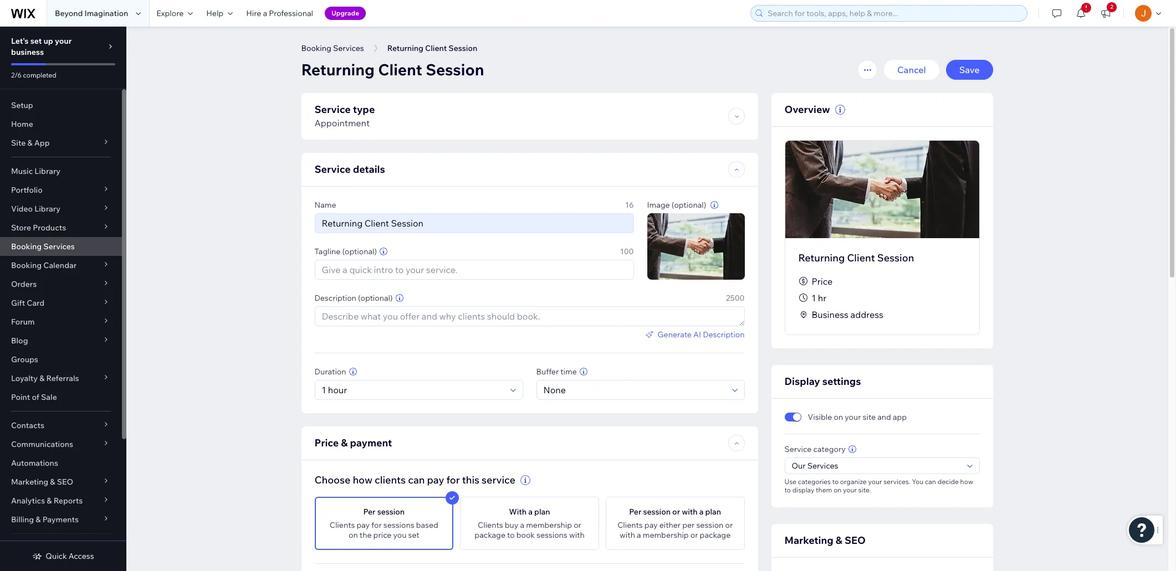 Task type: locate. For each thing, give the bounding box(es) containing it.
2 horizontal spatial pay
[[645, 521, 658, 531]]

per inside per session or with a plan clients pay either per session or with a membership or package
[[629, 507, 642, 517]]

session up price at the left
[[377, 507, 405, 517]]

video library
[[11, 204, 60, 214]]

0 vertical spatial booking services
[[301, 43, 364, 53]]

1 vertical spatial seo
[[845, 534, 866, 547]]

1 horizontal spatial can
[[925, 478, 936, 486]]

0 horizontal spatial with
[[569, 531, 585, 540]]

0 horizontal spatial session
[[377, 507, 405, 517]]

0 horizontal spatial set
[[30, 36, 42, 46]]

can
[[408, 474, 425, 487], [925, 478, 936, 486]]

0 horizontal spatial marketing
[[11, 477, 48, 487]]

or right book
[[574, 521, 581, 531]]

service details
[[315, 163, 385, 176]]

display
[[793, 486, 815, 494]]

1 horizontal spatial description
[[703, 330, 745, 340]]

to left book
[[507, 531, 515, 540]]

booking services for the booking services link
[[11, 242, 75, 252]]

1 vertical spatial (optional)
[[342, 247, 377, 257]]

service up appointment at the left top of the page
[[315, 103, 351, 116]]

0 horizontal spatial plan
[[534, 507, 550, 517]]

on inside per session clients pay for sessions based on the price you set
[[349, 531, 358, 540]]

clients left either
[[618, 521, 643, 531]]

2 vertical spatial service
[[785, 445, 812, 455]]

services inside button
[[333, 43, 364, 53]]

library for music library
[[35, 166, 60, 176]]

1 horizontal spatial per
[[629, 507, 642, 517]]

Service category field
[[789, 458, 964, 474]]

price
[[812, 276, 833, 287], [315, 437, 339, 450]]

0 horizontal spatial description
[[315, 293, 356, 303]]

on right visible
[[834, 412, 843, 422]]

with left either
[[620, 531, 635, 540]]

service left category on the right of the page
[[785, 445, 812, 455]]

1 vertical spatial returning
[[301, 60, 375, 79]]

booking calendar button
[[0, 256, 122, 275]]

1 horizontal spatial set
[[408, 531, 419, 540]]

booking
[[301, 43, 331, 53], [11, 242, 42, 252], [11, 261, 42, 271]]

pay left price at the left
[[357, 521, 370, 531]]

services down "upgrade" button
[[333, 43, 364, 53]]

(optional) down tagline (optional)
[[358, 293, 393, 303]]

services inside "sidebar" element
[[43, 242, 75, 252]]

price
[[373, 531, 392, 540]]

your left site
[[845, 412, 861, 422]]

booking up orders
[[11, 261, 42, 271]]

orders button
[[0, 275, 122, 294]]

returning client session button
[[382, 40, 483, 57]]

seo up reports
[[57, 477, 73, 487]]

library up portfolio dropdown button at the top left
[[35, 166, 60, 176]]

1 package from the left
[[475, 531, 506, 540]]

to
[[832, 478, 839, 486], [785, 486, 791, 494], [507, 531, 515, 540]]

can right you
[[925, 478, 936, 486]]

1 vertical spatial booking services
[[11, 242, 75, 252]]

0 horizontal spatial marketing & seo
[[11, 477, 73, 487]]

your
[[55, 36, 72, 46], [845, 412, 861, 422], [868, 478, 882, 486], [843, 486, 857, 494]]

home link
[[0, 115, 122, 134]]

0 vertical spatial booking
[[301, 43, 331, 53]]

1 horizontal spatial membership
[[643, 531, 689, 540]]

returning client session inside button
[[387, 43, 477, 53]]

1 vertical spatial marketing
[[785, 534, 834, 547]]

image
[[647, 200, 670, 210]]

3 clients from the left
[[618, 521, 643, 531]]

0 vertical spatial seo
[[57, 477, 73, 487]]

booking down store
[[11, 242, 42, 252]]

display
[[785, 375, 820, 388]]

0 vertical spatial price
[[812, 276, 833, 287]]

to left display
[[785, 486, 791, 494]]

your left site.
[[843, 486, 857, 494]]

service for service category
[[785, 445, 812, 455]]

price up the hr
[[812, 276, 833, 287]]

booking services inside button
[[301, 43, 364, 53]]

session
[[377, 507, 405, 517], [643, 507, 671, 517], [697, 521, 724, 531]]

setup
[[11, 100, 33, 110]]

1 horizontal spatial returning
[[387, 43, 423, 53]]

access
[[69, 552, 94, 562]]

1 horizontal spatial package
[[700, 531, 731, 540]]

library for video library
[[34, 204, 60, 214]]

0 vertical spatial returning
[[387, 43, 423, 53]]

based
[[416, 521, 438, 531]]

package inside per session or with a plan clients pay either per session or with a membership or package
[[700, 531, 731, 540]]

0 vertical spatial description
[[315, 293, 356, 303]]

to right them
[[832, 478, 839, 486]]

how
[[353, 474, 373, 487], [960, 478, 973, 486]]

0 horizontal spatial pay
[[357, 521, 370, 531]]

1 horizontal spatial marketing & seo
[[785, 534, 866, 547]]

Search for tools, apps, help & more... field
[[764, 6, 1024, 21]]

or right either
[[691, 531, 698, 540]]

description right ai
[[703, 330, 745, 340]]

booking for booking calendar popup button
[[11, 261, 42, 271]]

price up choose
[[315, 437, 339, 450]]

2 vertical spatial returning
[[799, 252, 845, 264]]

video
[[11, 204, 33, 214]]

booking inside popup button
[[11, 261, 42, 271]]

on inside use categories to organize your services. you can decide how to display them on your site.
[[834, 486, 842, 494]]

1 library from the top
[[35, 166, 60, 176]]

portfolio button
[[0, 181, 122, 200]]

membership
[[526, 521, 572, 531], [643, 531, 689, 540]]

can right "clients"
[[408, 474, 425, 487]]

1 vertical spatial returning client session
[[301, 60, 484, 79]]

1 vertical spatial for
[[372, 521, 382, 531]]

sessions inside with a plan clients buy a membership or package to book sessions with
[[537, 531, 568, 540]]

0 vertical spatial client
[[425, 43, 447, 53]]

how right decide
[[960, 478, 973, 486]]

1 horizontal spatial price
[[812, 276, 833, 287]]

0 horizontal spatial price
[[315, 437, 339, 450]]

1 clients from the left
[[330, 521, 355, 531]]

hire a professional
[[246, 8, 313, 18]]

booking services inside "sidebar" element
[[11, 242, 75, 252]]

set left up
[[30, 36, 42, 46]]

1 per from the left
[[363, 507, 376, 517]]

0 vertical spatial services
[[333, 43, 364, 53]]

automations
[[11, 458, 58, 468]]

on right them
[[834, 486, 842, 494]]

1 horizontal spatial sessions
[[537, 531, 568, 540]]

0 vertical spatial returning client session
[[387, 43, 477, 53]]

completed
[[23, 71, 56, 79]]

or
[[672, 507, 680, 517], [574, 521, 581, 531], [725, 521, 733, 531], [691, 531, 698, 540]]

imagination
[[85, 8, 128, 18]]

2 library from the top
[[34, 204, 60, 214]]

visible
[[808, 412, 832, 422]]

sessions right book
[[537, 531, 568, 540]]

booking services down "upgrade" button
[[301, 43, 364, 53]]

marketing up analytics
[[11, 477, 48, 487]]

2 per from the left
[[629, 507, 642, 517]]

(optional) for image (optional)
[[672, 200, 706, 210]]

1 horizontal spatial with
[[620, 531, 635, 540]]

1 horizontal spatial services
[[333, 43, 364, 53]]

Buffer time field
[[540, 381, 729, 400]]

clients left the the on the bottom left of the page
[[330, 521, 355, 531]]

service left the details
[[315, 163, 351, 176]]

app
[[893, 412, 907, 422]]

& for marketing & seo dropdown button
[[50, 477, 55, 487]]

2 horizontal spatial clients
[[618, 521, 643, 531]]

2
[[1110, 3, 1114, 11]]

session right per
[[697, 521, 724, 531]]

sessions inside per session clients pay for sessions based on the price you set
[[383, 521, 414, 531]]

1 vertical spatial services
[[43, 242, 75, 252]]

booking down professional at top left
[[301, 43, 331, 53]]

service inside service type appointment
[[315, 103, 351, 116]]

0 horizontal spatial client
[[378, 60, 422, 79]]

booking for "booking services" button
[[301, 43, 331, 53]]

0 horizontal spatial package
[[475, 531, 506, 540]]

(optional) right image
[[672, 200, 706, 210]]

save button
[[946, 60, 993, 80]]

1 plan from the left
[[534, 507, 550, 517]]

buy
[[505, 521, 518, 531]]

marketing & seo up analytics & reports
[[11, 477, 73, 487]]

price for price
[[812, 276, 833, 287]]

1 horizontal spatial booking services
[[301, 43, 364, 53]]

library up products
[[34, 204, 60, 214]]

2 vertical spatial on
[[349, 531, 358, 540]]

communications
[[11, 440, 73, 450]]

1 vertical spatial on
[[834, 486, 842, 494]]

1 vertical spatial price
[[315, 437, 339, 450]]

marketing & seo
[[11, 477, 73, 487], [785, 534, 866, 547]]

2 vertical spatial (optional)
[[358, 293, 393, 303]]

1 horizontal spatial marketing
[[785, 534, 834, 547]]

16
[[625, 200, 634, 210]]

2 plan from the left
[[705, 507, 721, 517]]

1 horizontal spatial plan
[[705, 507, 721, 517]]

2/6 completed
[[11, 71, 56, 79]]

services for the booking services link
[[43, 242, 75, 252]]

0 vertical spatial library
[[35, 166, 60, 176]]

seo down site.
[[845, 534, 866, 547]]

with up per
[[682, 507, 698, 517]]

store
[[11, 223, 31, 233]]

booking services up booking calendar
[[11, 242, 75, 252]]

& for analytics & reports dropdown button
[[47, 496, 52, 506]]

services for "booking services" button
[[333, 43, 364, 53]]

(optional) right 'tagline'
[[342, 247, 377, 257]]

settings
[[823, 375, 861, 388]]

booking services
[[301, 43, 364, 53], [11, 242, 75, 252]]

booking inside button
[[301, 43, 331, 53]]

products
[[33, 223, 66, 233]]

analytics
[[11, 496, 45, 506]]

2 vertical spatial client
[[847, 252, 875, 264]]

0 horizontal spatial sessions
[[383, 521, 414, 531]]

0 horizontal spatial for
[[372, 521, 382, 531]]

1 horizontal spatial to
[[785, 486, 791, 494]]

0 horizontal spatial to
[[507, 531, 515, 540]]

pay left either
[[645, 521, 658, 531]]

your right up
[[55, 36, 72, 46]]

image (optional)
[[647, 200, 706, 210]]

1 horizontal spatial how
[[960, 478, 973, 486]]

0 vertical spatial marketing
[[11, 477, 48, 487]]

generate ai description
[[658, 330, 745, 340]]

per
[[363, 507, 376, 517], [629, 507, 642, 517]]

on
[[834, 412, 843, 422], [834, 486, 842, 494], [349, 531, 358, 540]]

0 vertical spatial marketing & seo
[[11, 477, 73, 487]]

0 horizontal spatial services
[[43, 242, 75, 252]]

marketing & seo button
[[0, 473, 122, 492]]

2 vertical spatial booking
[[11, 261, 42, 271]]

2 vertical spatial returning client session
[[799, 252, 914, 264]]

choose
[[315, 474, 351, 487]]

seo
[[57, 477, 73, 487], [845, 534, 866, 547]]

package right per
[[700, 531, 731, 540]]

clients
[[330, 521, 355, 531], [478, 521, 503, 531], [618, 521, 643, 531]]

2 clients from the left
[[478, 521, 503, 531]]

1 vertical spatial session
[[426, 60, 484, 79]]

seo inside marketing & seo dropdown button
[[57, 477, 73, 487]]

package inside with a plan clients buy a membership or package to book sessions with
[[475, 531, 506, 540]]

per session clients pay for sessions based on the price you set
[[330, 507, 438, 540]]

clients left buy
[[478, 521, 503, 531]]

how inside use categories to organize your services. you can decide how to display them on your site.
[[960, 478, 973, 486]]

& for loyalty & referrals dropdown button
[[39, 374, 45, 384]]

groups
[[11, 355, 38, 365]]

how left "clients"
[[353, 474, 373, 487]]

per
[[683, 521, 695, 531]]

1 vertical spatial library
[[34, 204, 60, 214]]

& for site & app dropdown button
[[27, 138, 32, 148]]

tagline (optional)
[[315, 247, 377, 257]]

per inside per session clients pay for sessions based on the price you set
[[363, 507, 376, 517]]

beyond
[[55, 8, 83, 18]]

1 horizontal spatial pay
[[427, 474, 444, 487]]

marketing & seo down them
[[785, 534, 866, 547]]

with right book
[[569, 531, 585, 540]]

0 horizontal spatial clients
[[330, 521, 355, 531]]

1 horizontal spatial for
[[446, 474, 460, 487]]

either
[[659, 521, 681, 531]]

set right you
[[408, 531, 419, 540]]

with inside with a plan clients buy a membership or package to book sessions with
[[569, 531, 585, 540]]

description
[[315, 293, 356, 303], [703, 330, 745, 340]]

services up calendar
[[43, 242, 75, 252]]

2 horizontal spatial returning
[[799, 252, 845, 264]]

1 horizontal spatial clients
[[478, 521, 503, 531]]

& for billing & payments dropdown button
[[36, 515, 41, 525]]

0 vertical spatial set
[[30, 36, 42, 46]]

library
[[35, 166, 60, 176], [34, 204, 60, 214]]

loyalty & referrals
[[11, 374, 79, 384]]

on left the the on the bottom left of the page
[[349, 531, 358, 540]]

0 vertical spatial session
[[449, 43, 477, 53]]

description down 'tagline'
[[315, 293, 356, 303]]

analytics & reports
[[11, 496, 83, 506]]

2 package from the left
[[700, 531, 731, 540]]

or right per
[[725, 521, 733, 531]]

1 vertical spatial booking
[[11, 242, 42, 252]]

returning
[[387, 43, 423, 53], [301, 60, 375, 79], [799, 252, 845, 264]]

1 vertical spatial set
[[408, 531, 419, 540]]

save
[[959, 64, 980, 75]]

pay left this
[[427, 474, 444, 487]]

generate ai description button
[[644, 330, 745, 340]]

1 horizontal spatial client
[[425, 43, 447, 53]]

for left this
[[446, 474, 460, 487]]

marketing down display
[[785, 534, 834, 547]]

clients inside with a plan clients buy a membership or package to book sessions with
[[478, 521, 503, 531]]

per for per session or with a plan
[[629, 507, 642, 517]]

1 horizontal spatial session
[[643, 507, 671, 517]]

duration
[[315, 367, 346, 377]]

0 horizontal spatial seo
[[57, 477, 73, 487]]

marketing & seo inside marketing & seo dropdown button
[[11, 477, 73, 487]]

0 vertical spatial service
[[315, 103, 351, 116]]

session inside per session clients pay for sessions based on the price you set
[[377, 507, 405, 517]]

session up either
[[643, 507, 671, 517]]

0 horizontal spatial booking services
[[11, 242, 75, 252]]

name
[[315, 200, 336, 210]]

plan
[[534, 507, 550, 517], [705, 507, 721, 517]]

sessions left based on the left bottom of page
[[383, 521, 414, 531]]

1 vertical spatial marketing & seo
[[785, 534, 866, 547]]

for inside per session clients pay for sessions based on the price you set
[[372, 521, 382, 531]]

package left book
[[475, 531, 506, 540]]

visible on your site and app
[[808, 412, 907, 422]]

portfolio
[[11, 185, 43, 195]]

library inside dropdown button
[[34, 204, 60, 214]]

(optional) for tagline (optional)
[[342, 247, 377, 257]]

address
[[851, 309, 884, 320]]

1 horizontal spatial seo
[[845, 534, 866, 547]]

site
[[863, 412, 876, 422]]

0 vertical spatial (optional)
[[672, 200, 706, 210]]

for left you
[[372, 521, 382, 531]]

explore
[[157, 8, 184, 18]]

0 horizontal spatial membership
[[526, 521, 572, 531]]

1 vertical spatial service
[[315, 163, 351, 176]]

0 horizontal spatial per
[[363, 507, 376, 517]]



Task type: describe. For each thing, give the bounding box(es) containing it.
1 vertical spatial client
[[378, 60, 422, 79]]

client inside button
[[425, 43, 447, 53]]

let's set up your business
[[11, 36, 72, 57]]

with for with a plan clients buy a membership or package to book sessions with
[[569, 531, 585, 540]]

time
[[561, 367, 577, 377]]

ai
[[694, 330, 701, 340]]

setup link
[[0, 96, 122, 115]]

type
[[353, 103, 375, 116]]

automations link
[[0, 454, 122, 473]]

business
[[812, 309, 849, 320]]

blog button
[[0, 331, 122, 350]]

0 vertical spatial on
[[834, 412, 843, 422]]

point
[[11, 392, 30, 402]]

billing
[[11, 515, 34, 525]]

plan inside with a plan clients buy a membership or package to book sessions with
[[534, 507, 550, 517]]

buffer
[[536, 367, 559, 377]]

1 vertical spatial description
[[703, 330, 745, 340]]

point of sale
[[11, 392, 57, 402]]

Name field
[[318, 214, 630, 233]]

help button
[[200, 0, 240, 27]]

or inside with a plan clients buy a membership or package to book sessions with
[[574, 521, 581, 531]]

let's
[[11, 36, 29, 46]]

blog
[[11, 336, 28, 346]]

price for price & payment
[[315, 437, 339, 450]]

session for either
[[643, 507, 671, 517]]

price & payment
[[315, 437, 392, 450]]

booking services for "booking services" button
[[301, 43, 364, 53]]

booking services button
[[296, 40, 370, 57]]

them
[[816, 486, 832, 494]]

payment
[[350, 437, 392, 450]]

upgrade
[[331, 9, 359, 17]]

site & app button
[[0, 134, 122, 152]]

loyalty
[[11, 374, 38, 384]]

decide
[[938, 478, 959, 486]]

2 horizontal spatial client
[[847, 252, 875, 264]]

to inside with a plan clients buy a membership or package to book sessions with
[[507, 531, 515, 540]]

beyond imagination
[[55, 8, 128, 18]]

music
[[11, 166, 33, 176]]

site & app
[[11, 138, 50, 148]]

professional
[[269, 8, 313, 18]]

Description (optional) text field
[[315, 307, 744, 326]]

0 horizontal spatial how
[[353, 474, 373, 487]]

organize
[[840, 478, 867, 486]]

membership inside per session or with a plan clients pay either per session or with a membership or package
[[643, 531, 689, 540]]

2/6
[[11, 71, 22, 79]]

cancel button
[[884, 60, 939, 80]]

(optional) for description (optional)
[[358, 293, 393, 303]]

card
[[27, 298, 44, 308]]

service for service type appointment
[[315, 103, 351, 116]]

2 vertical spatial session
[[877, 252, 914, 264]]

help
[[206, 8, 223, 18]]

forum
[[11, 317, 35, 327]]

or up either
[[672, 507, 680, 517]]

session inside button
[[449, 43, 477, 53]]

quick access
[[46, 552, 94, 562]]

2 horizontal spatial session
[[697, 521, 724, 531]]

business address
[[812, 309, 884, 320]]

categories
[[798, 478, 831, 486]]

store products button
[[0, 218, 122, 237]]

reports
[[54, 496, 83, 506]]

set inside per session clients pay for sessions based on the price you set
[[408, 531, 419, 540]]

clients inside per session or with a plan clients pay either per session or with a membership or package
[[618, 521, 643, 531]]

communications button
[[0, 435, 122, 454]]

upgrade button
[[325, 7, 366, 20]]

analytics & reports button
[[0, 492, 122, 511]]

sidebar element
[[0, 27, 126, 572]]

loyalty & referrals button
[[0, 369, 122, 388]]

can inside use categories to organize your services. you can decide how to display them on your site.
[[925, 478, 936, 486]]

point of sale link
[[0, 388, 122, 407]]

gift
[[11, 298, 25, 308]]

marketing inside dropdown button
[[11, 477, 48, 487]]

you
[[912, 478, 924, 486]]

quick
[[46, 552, 67, 562]]

your down service category field
[[868, 478, 882, 486]]

use
[[785, 478, 797, 486]]

per for per session
[[363, 507, 376, 517]]

store products
[[11, 223, 66, 233]]

tagline
[[315, 247, 341, 257]]

service for service details
[[315, 163, 351, 176]]

0 horizontal spatial can
[[408, 474, 425, 487]]

clients inside per session clients pay for sessions based on the price you set
[[330, 521, 355, 531]]

per session or with a plan clients pay either per session or with a membership or package
[[618, 507, 733, 540]]

generate
[[658, 330, 692, 340]]

membership inside with a plan clients buy a membership or package to book sessions with
[[526, 521, 572, 531]]

display settings
[[785, 375, 861, 388]]

with for per session or with a plan clients pay either per session or with a membership or package
[[620, 531, 635, 540]]

the
[[360, 531, 372, 540]]

plan inside per session or with a plan clients pay either per session or with a membership or package
[[705, 507, 721, 517]]

with a plan clients buy a membership or package to book sessions with
[[475, 507, 585, 540]]

your inside let's set up your business
[[55, 36, 72, 46]]

video library button
[[0, 200, 122, 218]]

booking for the booking services link
[[11, 242, 42, 252]]

hr
[[818, 293, 827, 304]]

payments
[[42, 515, 79, 525]]

0 horizontal spatial returning
[[301, 60, 375, 79]]

service
[[482, 474, 515, 487]]

returning inside returning client session button
[[387, 43, 423, 53]]

orders
[[11, 279, 37, 289]]

you
[[393, 531, 407, 540]]

service type appointment
[[315, 103, 375, 129]]

2500
[[726, 293, 745, 303]]

booking services link
[[0, 237, 122, 256]]

2 horizontal spatial to
[[832, 478, 839, 486]]

set inside let's set up your business
[[30, 36, 42, 46]]

session for the
[[377, 507, 405, 517]]

up
[[44, 36, 53, 46]]

category
[[814, 445, 846, 455]]

business
[[11, 47, 44, 57]]

site
[[11, 138, 26, 148]]

services.
[[884, 478, 911, 486]]

site.
[[859, 486, 871, 494]]

booking calendar
[[11, 261, 77, 271]]

appointment
[[315, 118, 370, 129]]

Tagline (optional) text field
[[315, 261, 633, 279]]

pay inside per session or with a plan clients pay either per session or with a membership or package
[[645, 521, 658, 531]]

pay inside per session clients pay for sessions based on the price you set
[[357, 521, 370, 531]]

calendar
[[43, 261, 77, 271]]

description (optional)
[[315, 293, 393, 303]]

0 vertical spatial for
[[446, 474, 460, 487]]

contacts
[[11, 421, 44, 431]]

music library link
[[0, 162, 122, 181]]

referrals
[[46, 374, 79, 384]]

2 horizontal spatial with
[[682, 507, 698, 517]]

choose how clients can pay for this service
[[315, 474, 515, 487]]

hire a professional link
[[240, 0, 320, 27]]

service category
[[785, 445, 846, 455]]

buffer time
[[536, 367, 577, 377]]

Duration field
[[318, 381, 507, 400]]

1 hr
[[812, 293, 827, 304]]

contacts button
[[0, 416, 122, 435]]

billing & payments button
[[0, 511, 122, 529]]

gift card
[[11, 298, 44, 308]]



Task type: vqa. For each thing, say whether or not it's contained in the screenshot.
'SETTINGS' button
no



